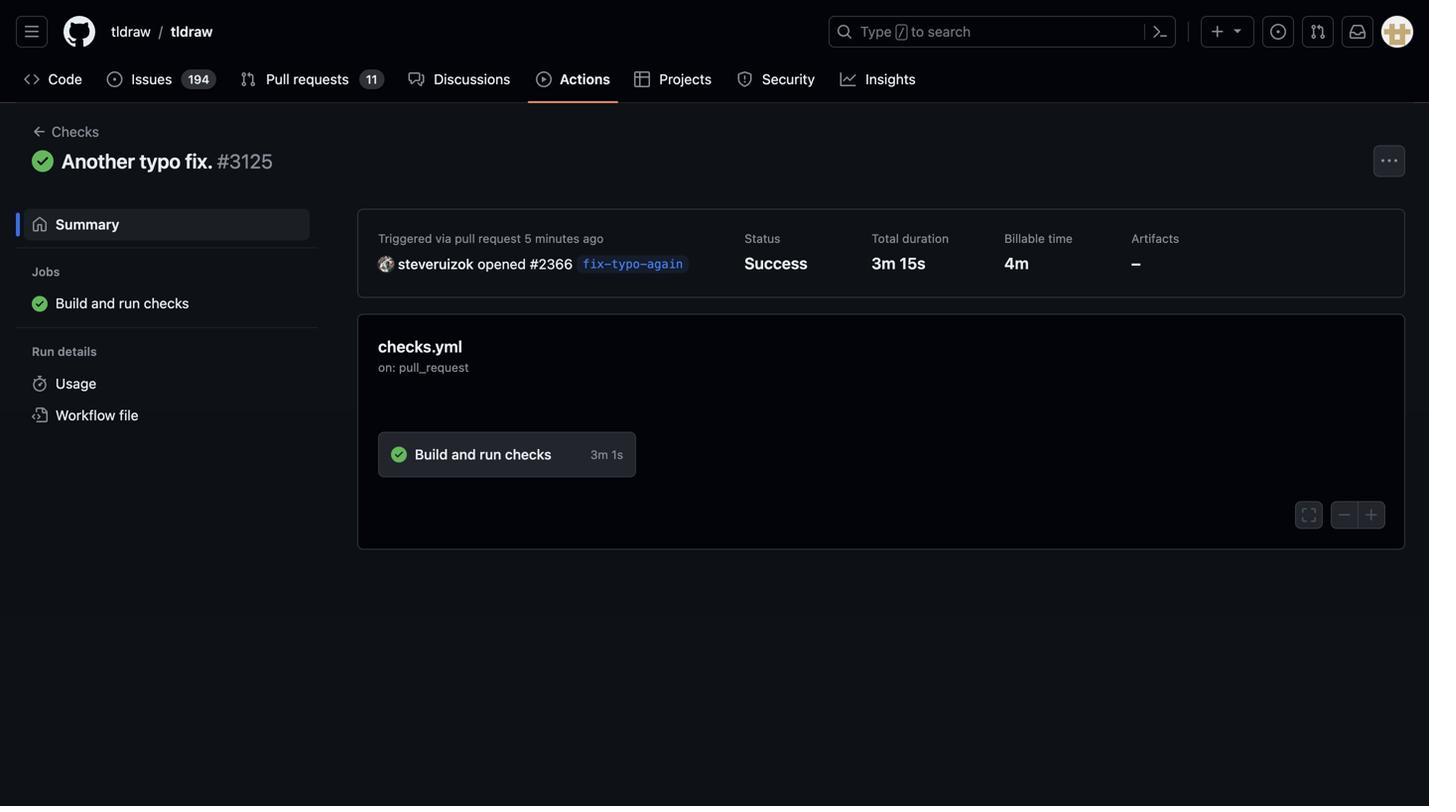 Task type: locate. For each thing, give the bounding box(es) containing it.
2 tldraw from the left
[[171, 23, 213, 40]]

request
[[478, 232, 521, 245]]

again
[[647, 257, 683, 271]]

completed successfully image
[[32, 150, 54, 172], [391, 447, 407, 463]]

security
[[762, 71, 815, 87]]

#3125
[[217, 149, 273, 172]]

and down pull_request
[[452, 446, 476, 463]]

0 horizontal spatial and
[[91, 296, 115, 312]]

1 vertical spatial 3m
[[590, 448, 608, 462]]

status success
[[745, 232, 808, 273]]

and
[[91, 296, 115, 312], [452, 446, 476, 463]]

0 vertical spatial git pull request image
[[1310, 24, 1326, 40]]

type
[[861, 23, 892, 40]]

0 vertical spatial and
[[91, 296, 115, 312]]

@steveruizok image
[[378, 257, 394, 273]]

1 horizontal spatial tldraw
[[171, 23, 213, 40]]

1 vertical spatial git pull request image
[[240, 71, 256, 87]]

0 vertical spatial 3m
[[872, 254, 896, 273]]

1 horizontal spatial /
[[898, 26, 905, 40]]

tldraw
[[111, 23, 151, 40], [171, 23, 213, 40]]

and up 'details'
[[91, 296, 115, 312]]

duration
[[902, 232, 949, 245]]

0 vertical spatial run
[[119, 296, 140, 312]]

run
[[119, 296, 140, 312], [480, 446, 501, 463]]

triangle down image
[[1230, 22, 1246, 38]]

discussions
[[434, 71, 510, 87]]

artifacts –
[[1132, 232, 1180, 273]]

git pull request image
[[1310, 24, 1326, 40], [240, 71, 256, 87]]

1 horizontal spatial 3m
[[872, 254, 896, 273]]

3m 15s link
[[872, 254, 926, 273]]

1 horizontal spatial and
[[452, 446, 476, 463]]

0 vertical spatial build
[[56, 296, 88, 312]]

0 horizontal spatial tldraw link
[[103, 16, 159, 48]]

checks left 3m 1s
[[505, 446, 552, 463]]

search
[[928, 23, 971, 40]]

checks
[[144, 296, 189, 312], [505, 446, 552, 463]]

0 vertical spatial issue opened image
[[1271, 24, 1286, 40]]

–
[[1132, 254, 1141, 273]]

1 vertical spatial build
[[415, 446, 448, 463]]

play image
[[536, 71, 552, 87]]

opened
[[478, 256, 526, 272]]

0 horizontal spatial /
[[159, 23, 163, 40]]

another typo fix. #3125
[[62, 149, 273, 172]]

git pull request image for issue opened 'icon' to the right
[[1310, 24, 1326, 40]]

run
[[32, 345, 54, 359]]

list containing tldraw / tldraw
[[103, 16, 817, 48]]

on:
[[378, 361, 396, 374]]

pull_request
[[399, 361, 469, 374]]

notifications image
[[1350, 24, 1366, 40]]

arrow left image
[[32, 124, 48, 140]]

0 horizontal spatial checks
[[144, 296, 189, 312]]

projects link
[[626, 65, 721, 94]]

checks.yml
[[378, 337, 462, 356]]

summary link
[[24, 209, 310, 240]]

1 vertical spatial run
[[480, 446, 501, 463]]

build down pull_request
[[415, 446, 448, 463]]

checks.yml link
[[378, 335, 462, 359]]

0 horizontal spatial git pull request image
[[240, 71, 256, 87]]

3m down the total at the right
[[872, 254, 896, 273]]

0 horizontal spatial run
[[119, 296, 140, 312]]

issue opened image
[[1271, 24, 1286, 40], [107, 71, 122, 87]]

to
[[911, 23, 924, 40]]

issue opened image left issues
[[107, 71, 122, 87]]

tldraw link up 194
[[163, 16, 221, 48]]

fix-typo-again link
[[577, 255, 689, 273]]

1 horizontal spatial completed successfully image
[[391, 447, 407, 463]]

security link
[[729, 65, 825, 94]]

1 horizontal spatial git pull request image
[[1310, 24, 1326, 40]]

0 horizontal spatial completed successfully image
[[32, 150, 54, 172]]

1 horizontal spatial tldraw link
[[163, 16, 221, 48]]

checks inside jobs build and run checks
[[144, 296, 189, 312]]

/ inside type / to search
[[898, 26, 905, 40]]

/ left to
[[898, 26, 905, 40]]

1 horizontal spatial run
[[480, 446, 501, 463]]

tldraw link right homepage icon
[[103, 16, 159, 48]]

list
[[103, 16, 817, 48]]

/
[[159, 23, 163, 40], [898, 26, 905, 40]]

jobs build and run checks
[[32, 265, 189, 312]]

/ inside tldraw / tldraw
[[159, 23, 163, 40]]

completed successfully image down arrow left image
[[32, 150, 54, 172]]

/ up issues
[[159, 23, 163, 40]]

billable
[[1005, 232, 1045, 245]]

3m
[[872, 254, 896, 273], [590, 448, 608, 462]]

0 horizontal spatial build
[[56, 296, 88, 312]]

3m inside total duration 3m 15s
[[872, 254, 896, 273]]

via
[[435, 232, 451, 245]]

usage link
[[24, 368, 310, 400]]

time
[[1048, 232, 1073, 245]]

build inside jobs build and run checks
[[56, 296, 88, 312]]

file
[[119, 408, 139, 424]]

2 tldraw link from the left
[[163, 16, 221, 48]]

build
[[56, 296, 88, 312], [415, 446, 448, 463]]

success
[[745, 254, 808, 273]]

workflow
[[56, 408, 115, 424]]

1 vertical spatial checks
[[505, 446, 552, 463]]

tldraw link
[[103, 16, 159, 48], [163, 16, 221, 48]]

projects
[[659, 71, 712, 87]]

3m left 1s
[[590, 448, 608, 462]]

tldraw right homepage icon
[[111, 23, 151, 40]]

workflow file link
[[24, 400, 310, 432]]

actions link
[[528, 65, 618, 94]]

0 vertical spatial checks
[[144, 296, 189, 312]]

1 vertical spatial and
[[452, 446, 476, 463]]

requests
[[293, 71, 349, 87]]

0 vertical spatial completed successfully image
[[32, 150, 54, 172]]

discussions link
[[400, 65, 520, 94]]

#2366
[[530, 256, 573, 272]]

build down jobs in the left top of the page
[[56, 296, 88, 312]]

0 horizontal spatial issue opened image
[[107, 71, 122, 87]]

plus image
[[1210, 24, 1226, 40]]

git pull request image left notifications 'icon'
[[1310, 24, 1326, 40]]

minutes
[[535, 232, 580, 245]]

typo-
[[611, 257, 647, 271]]

pull
[[266, 71, 290, 87]]

run details
[[32, 345, 97, 359]]

0 horizontal spatial tldraw
[[111, 23, 151, 40]]

completed successfully image left "build and run checks"
[[391, 447, 407, 463]]

git pull request image left pull
[[240, 71, 256, 87]]

ago
[[583, 232, 604, 245]]

tldraw up 194
[[171, 23, 213, 40]]

issue opened image right the triangle down icon
[[1271, 24, 1286, 40]]

comment discussion image
[[408, 71, 424, 87]]

checks down summary link
[[144, 296, 189, 312]]

issues
[[132, 71, 172, 87]]

4m
[[1005, 254, 1029, 273]]



Task type: vqa. For each thing, say whether or not it's contained in the screenshot.
the issue opened ICON for git pull request icon
yes



Task type: describe. For each thing, give the bounding box(es) containing it.
checks.yml on: pull_request
[[378, 337, 469, 374]]

billable time 4m
[[1005, 232, 1073, 273]]

type / to search
[[861, 23, 971, 40]]

insights
[[866, 71, 916, 87]]

1 tldraw link from the left
[[103, 16, 159, 48]]

total
[[872, 232, 899, 245]]

graph image
[[840, 71, 856, 87]]

1 tldraw from the left
[[111, 23, 151, 40]]

jobs
[[32, 265, 60, 279]]

homepage image
[[64, 16, 95, 48]]

fix.
[[185, 149, 213, 172]]

actions
[[560, 71, 610, 87]]

build and run checks
[[415, 446, 552, 463]]

insights link
[[832, 65, 925, 94]]

194
[[188, 72, 209, 86]]

fix-
[[583, 257, 611, 271]]

and inside jobs build and run checks
[[91, 296, 115, 312]]

table image
[[634, 71, 650, 87]]

pull requests
[[266, 71, 349, 87]]

11
[[366, 72, 378, 86]]

triggered via pull request 5 minutes ago
[[378, 232, 604, 245]]

triggered
[[378, 232, 432, 245]]

15s
[[900, 254, 926, 273]]

git pull request image for bottom issue opened 'icon'
[[240, 71, 256, 87]]

1 vertical spatial completed successfully image
[[391, 447, 407, 463]]

code image
[[24, 71, 40, 87]]

#2366 link
[[530, 254, 573, 275]]

1 horizontal spatial issue opened image
[[1271, 24, 1286, 40]]

tldraw / tldraw
[[111, 23, 213, 40]]

1 horizontal spatial build
[[415, 446, 448, 463]]

run details list
[[24, 368, 310, 432]]

3m 1s
[[590, 448, 623, 462]]

1s
[[612, 448, 623, 462]]

total duration 3m 15s
[[872, 232, 949, 273]]

build and run checks link
[[24, 288, 310, 321]]

1 horizontal spatial checks
[[505, 446, 552, 463]]

status
[[745, 232, 781, 245]]

opened #2366 fix-typo-again
[[478, 256, 683, 272]]

steveruizok
[[398, 256, 474, 272]]

summary
[[56, 216, 119, 233]]

shield image
[[737, 71, 753, 87]]

checks
[[52, 124, 99, 140]]

1 vertical spatial issue opened image
[[107, 71, 122, 87]]

5
[[524, 232, 532, 245]]

steveruizok link
[[378, 254, 474, 275]]

/ for tldraw
[[159, 23, 163, 40]]

show workflow options image
[[1382, 153, 1398, 169]]

0 horizontal spatial 3m
[[590, 448, 608, 462]]

details
[[58, 345, 97, 359]]

run inside jobs build and run checks
[[119, 296, 140, 312]]

artifacts
[[1132, 232, 1180, 245]]

checks link
[[24, 119, 107, 144]]

typo
[[140, 149, 181, 172]]

code
[[48, 71, 82, 87]]

code link
[[16, 65, 91, 94]]

workflow file
[[56, 408, 139, 424]]

4m link
[[1005, 254, 1029, 273]]

pull
[[455, 232, 475, 245]]

/ for type
[[898, 26, 905, 40]]

usage
[[56, 376, 96, 392]]

command palette image
[[1152, 24, 1168, 40]]

another
[[62, 149, 135, 172]]



